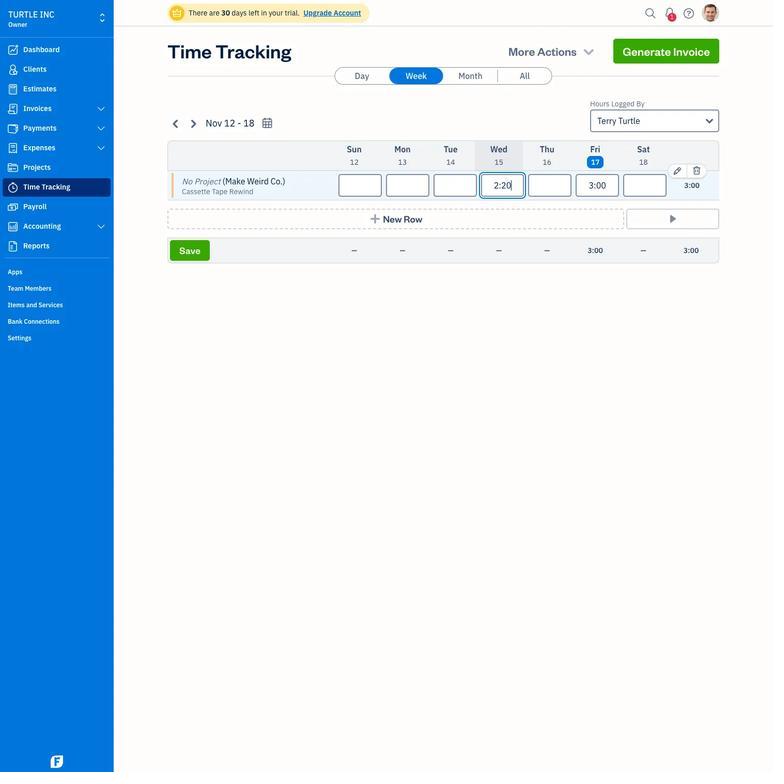 Task type: describe. For each thing, give the bounding box(es) containing it.
fri
[[590, 144, 601, 155]]

12 for sun
[[350, 158, 359, 167]]

hours
[[590, 99, 610, 109]]

payroll
[[23, 202, 47, 211]]

apps link
[[3, 264, 111, 280]]

connections
[[24, 318, 60, 326]]

5 — from the left
[[544, 246, 550, 255]]

rewind
[[229, 187, 253, 196]]

(
[[223, 176, 225, 187]]

edit image
[[673, 165, 682, 177]]

invoices link
[[3, 100, 111, 118]]

by
[[637, 99, 645, 109]]

weird
[[247, 176, 269, 187]]

generate invoice
[[623, 44, 710, 58]]

upgrade
[[304, 8, 332, 18]]

there are 30 days left in your trial. upgrade account
[[189, 8, 361, 18]]

left
[[249, 8, 259, 18]]

items and services link
[[3, 297, 111, 313]]

4 duration text field from the left
[[481, 174, 524, 197]]

items and services
[[8, 301, 63, 309]]

clients link
[[3, 60, 111, 79]]

thu
[[540, 144, 555, 155]]

team members link
[[3, 281, 111, 296]]

no
[[182, 176, 192, 187]]

upgrade account link
[[301, 8, 361, 18]]

dashboard
[[23, 45, 60, 54]]

plus image
[[369, 214, 381, 224]]

settings link
[[3, 330, 111, 346]]

4 — from the left
[[496, 246, 502, 255]]

chevron large down image for invoices
[[96, 105, 106, 113]]

hours logged by
[[590, 99, 645, 109]]

bank connections
[[8, 318, 60, 326]]

expenses link
[[3, 139, 111, 158]]

estimates link
[[3, 80, 111, 99]]

invoice
[[674, 44, 710, 58]]

bank connections link
[[3, 314, 111, 329]]

logged
[[612, 99, 635, 109]]

14
[[447, 158, 455, 167]]

all link
[[498, 68, 552, 84]]

6 duration text field from the left
[[576, 174, 619, 197]]

team
[[8, 285, 23, 293]]

2 — from the left
[[400, 246, 405, 255]]

more actions button
[[499, 39, 605, 64]]

turtle
[[619, 116, 640, 126]]

30
[[221, 8, 230, 18]]

generate invoice button
[[614, 39, 720, 64]]

new row
[[383, 213, 423, 225]]

time tracking link
[[3, 178, 111, 197]]

17
[[591, 158, 600, 167]]

chevron large down image for expenses
[[96, 144, 106, 152]]

estimate image
[[7, 84, 19, 95]]

services
[[38, 301, 63, 309]]

settings
[[8, 334, 31, 342]]

next week image
[[187, 118, 199, 129]]

save button
[[170, 240, 210, 261]]

chevron large down image for accounting
[[96, 223, 106, 231]]

chevron large down image for payments
[[96, 125, 106, 133]]

reports
[[23, 241, 50, 251]]

inc
[[40, 9, 54, 20]]

delete image
[[693, 165, 701, 177]]

terry turtle
[[598, 116, 640, 126]]

reports link
[[3, 237, 111, 256]]

freshbooks image
[[49, 756, 65, 769]]

payroll link
[[3, 198, 111, 217]]

sat
[[637, 144, 650, 155]]

accounting link
[[3, 218, 111, 236]]

terry turtle button
[[590, 110, 720, 132]]

13
[[398, 158, 407, 167]]

thu 16
[[540, 144, 555, 167]]

3 — from the left
[[448, 246, 454, 255]]

project image
[[7, 163, 19, 173]]

projects
[[23, 163, 51, 172]]

mon 13
[[395, 144, 411, 167]]

previous week image
[[170, 118, 182, 129]]

dashboard link
[[3, 41, 111, 59]]

apps
[[8, 268, 22, 276]]

time tracking inside "main" element
[[23, 182, 70, 192]]

days
[[232, 8, 247, 18]]

co.
[[271, 176, 283, 187]]

report image
[[7, 241, 19, 252]]

month link
[[444, 68, 498, 84]]

new
[[383, 213, 402, 225]]

actions
[[537, 44, 577, 58]]



Task type: vqa. For each thing, say whether or not it's contained in the screenshot.
Wed 15
yes



Task type: locate. For each thing, give the bounding box(es) containing it.
0 horizontal spatial time tracking
[[23, 182, 70, 192]]

1 vertical spatial time tracking
[[23, 182, 70, 192]]

sun 12
[[347, 144, 362, 167]]

month
[[459, 71, 483, 81]]

and
[[26, 301, 37, 309]]

start timer image
[[667, 214, 679, 224]]

0 vertical spatial 18
[[243, 117, 255, 129]]

0 horizontal spatial time
[[23, 182, 40, 192]]

invoice image
[[7, 104, 19, 114]]

bank
[[8, 318, 22, 326]]

all
[[520, 71, 530, 81]]

row
[[404, 213, 423, 225]]

wed
[[490, 144, 508, 155]]

2 duration text field from the left
[[386, 174, 429, 197]]

duration text field down 14
[[434, 174, 477, 197]]

0 vertical spatial 12
[[224, 117, 235, 129]]

tracking down the left
[[216, 39, 291, 63]]

time down there
[[167, 39, 212, 63]]

day link
[[335, 68, 389, 84]]

go to help image
[[681, 5, 697, 21]]

1 — from the left
[[352, 246, 357, 255]]

1 chevron large down image from the top
[[96, 105, 106, 113]]

dashboard image
[[7, 45, 19, 55]]

18 inside sat 18
[[639, 158, 648, 167]]

time inside time tracking link
[[23, 182, 40, 192]]

estimates
[[23, 84, 57, 94]]

duration text field down 15
[[481, 174, 524, 197]]

1 duration text field from the left
[[339, 174, 382, 197]]

chevron large down image inside the invoices link
[[96, 105, 106, 113]]

terry
[[598, 116, 617, 126]]

tue
[[444, 144, 458, 155]]

time tracking
[[167, 39, 291, 63], [23, 182, 70, 192]]

0 vertical spatial chevron large down image
[[96, 105, 106, 113]]

in
[[261, 8, 267, 18]]

more actions
[[509, 44, 577, 58]]

1 button
[[662, 3, 678, 23]]

time right timer "icon"
[[23, 182, 40, 192]]

chevron large down image inside "expenses" link
[[96, 144, 106, 152]]

chevron large down image down payroll link
[[96, 223, 106, 231]]

1 horizontal spatial 12
[[350, 158, 359, 167]]

1 horizontal spatial time tracking
[[167, 39, 291, 63]]

projects link
[[3, 159, 111, 177]]

owner
[[8, 21, 27, 28]]

1 vertical spatial 12
[[350, 158, 359, 167]]

1 chevron large down image from the top
[[96, 144, 106, 152]]

members
[[25, 285, 52, 293]]

clients
[[23, 65, 47, 74]]

tue 14
[[444, 144, 458, 167]]

choose a date image
[[261, 117, 273, 129]]

money image
[[7, 202, 19, 212]]

week link
[[390, 68, 443, 84]]

Duration text field
[[339, 174, 382, 197], [386, 174, 429, 197], [434, 174, 477, 197], [481, 174, 524, 197], [529, 174, 572, 197], [576, 174, 619, 197]]

15
[[495, 158, 503, 167]]

payments link
[[3, 119, 111, 138]]

payment image
[[7, 124, 19, 134]]

accounting
[[23, 222, 61, 231]]

items
[[8, 301, 25, 309]]

12
[[224, 117, 235, 129], [350, 158, 359, 167]]

3 duration text field from the left
[[434, 174, 477, 197]]

2 chevron large down image from the top
[[96, 125, 106, 133]]

duration text field down the 16
[[529, 174, 572, 197]]

duration text field down sun 12
[[339, 174, 382, 197]]

1 horizontal spatial time
[[167, 39, 212, 63]]

1 horizontal spatial tracking
[[216, 39, 291, 63]]

1 vertical spatial time
[[23, 182, 40, 192]]

1
[[670, 13, 674, 21]]

18
[[243, 117, 255, 129], [639, 158, 648, 167]]

no project ( make weird co. ) cassette tape rewind
[[182, 176, 285, 196]]

there
[[189, 8, 208, 18]]

chevron large down image up projects link
[[96, 144, 106, 152]]

timer image
[[7, 182, 19, 193]]

mon
[[395, 144, 411, 155]]

1 horizontal spatial 18
[[639, 158, 648, 167]]

nov 12 - 18
[[206, 117, 255, 129]]

make
[[225, 176, 245, 187]]

0 horizontal spatial tracking
[[42, 182, 70, 192]]

18 down sat
[[639, 158, 648, 167]]

your
[[269, 8, 283, 18]]

0 horizontal spatial 12
[[224, 117, 235, 129]]

12 for nov
[[224, 117, 235, 129]]

0 vertical spatial time tracking
[[167, 39, 291, 63]]

more
[[509, 44, 535, 58]]

chevron large down image down estimates link
[[96, 105, 106, 113]]

5 duration text field from the left
[[529, 174, 572, 197]]

0 vertical spatial chevron large down image
[[96, 144, 106, 152]]

payments
[[23, 124, 57, 133]]

day
[[355, 71, 369, 81]]

sat 18
[[637, 144, 650, 167]]

0 vertical spatial time
[[167, 39, 212, 63]]

search image
[[643, 5, 659, 21]]

tape
[[212, 187, 228, 196]]

18 right -
[[243, 117, 255, 129]]

week
[[406, 71, 427, 81]]

turtle
[[8, 9, 38, 20]]

crown image
[[172, 7, 182, 18]]

chevron large down image inside the "accounting" link
[[96, 223, 106, 231]]

Duration text field
[[624, 174, 667, 197]]

)
[[283, 176, 285, 187]]

12 inside sun 12
[[350, 158, 359, 167]]

chevron large down image
[[96, 105, 106, 113], [96, 125, 106, 133]]

generate
[[623, 44, 671, 58]]

new row button
[[167, 209, 624, 230]]

0 horizontal spatial 18
[[243, 117, 255, 129]]

nov
[[206, 117, 222, 129]]

12 left -
[[224, 117, 235, 129]]

trial.
[[285, 8, 300, 18]]

1 vertical spatial chevron large down image
[[96, 125, 106, 133]]

sun
[[347, 144, 362, 155]]

main element
[[0, 0, 140, 773]]

cassette
[[182, 187, 210, 196]]

duration text field down 17
[[576, 174, 619, 197]]

team members
[[8, 285, 52, 293]]

account
[[334, 8, 361, 18]]

tracking down projects link
[[42, 182, 70, 192]]

expense image
[[7, 143, 19, 154]]

6 — from the left
[[641, 246, 647, 255]]

time
[[167, 39, 212, 63], [23, 182, 40, 192]]

project
[[194, 176, 221, 187]]

are
[[209, 8, 220, 18]]

1 vertical spatial 18
[[639, 158, 648, 167]]

wed 15
[[490, 144, 508, 167]]

chevron large down image
[[96, 144, 106, 152], [96, 223, 106, 231]]

time tracking down projects link
[[23, 182, 70, 192]]

2 chevron large down image from the top
[[96, 223, 106, 231]]

chevron large down image down the invoices link on the top of page
[[96, 125, 106, 133]]

1 vertical spatial tracking
[[42, 182, 70, 192]]

client image
[[7, 65, 19, 75]]

12 down sun
[[350, 158, 359, 167]]

turtle inc owner
[[8, 9, 54, 28]]

chevron large down image inside "payments" link
[[96, 125, 106, 133]]

time tracking down 30
[[167, 39, 291, 63]]

chart image
[[7, 222, 19, 232]]

expenses
[[23, 143, 55, 152]]

invoices
[[23, 104, 52, 113]]

duration text field down 13
[[386, 174, 429, 197]]

1 vertical spatial chevron large down image
[[96, 223, 106, 231]]

chevrondown image
[[582, 44, 596, 58]]

fri 17
[[590, 144, 601, 167]]

0 vertical spatial tracking
[[216, 39, 291, 63]]

tracking inside time tracking link
[[42, 182, 70, 192]]



